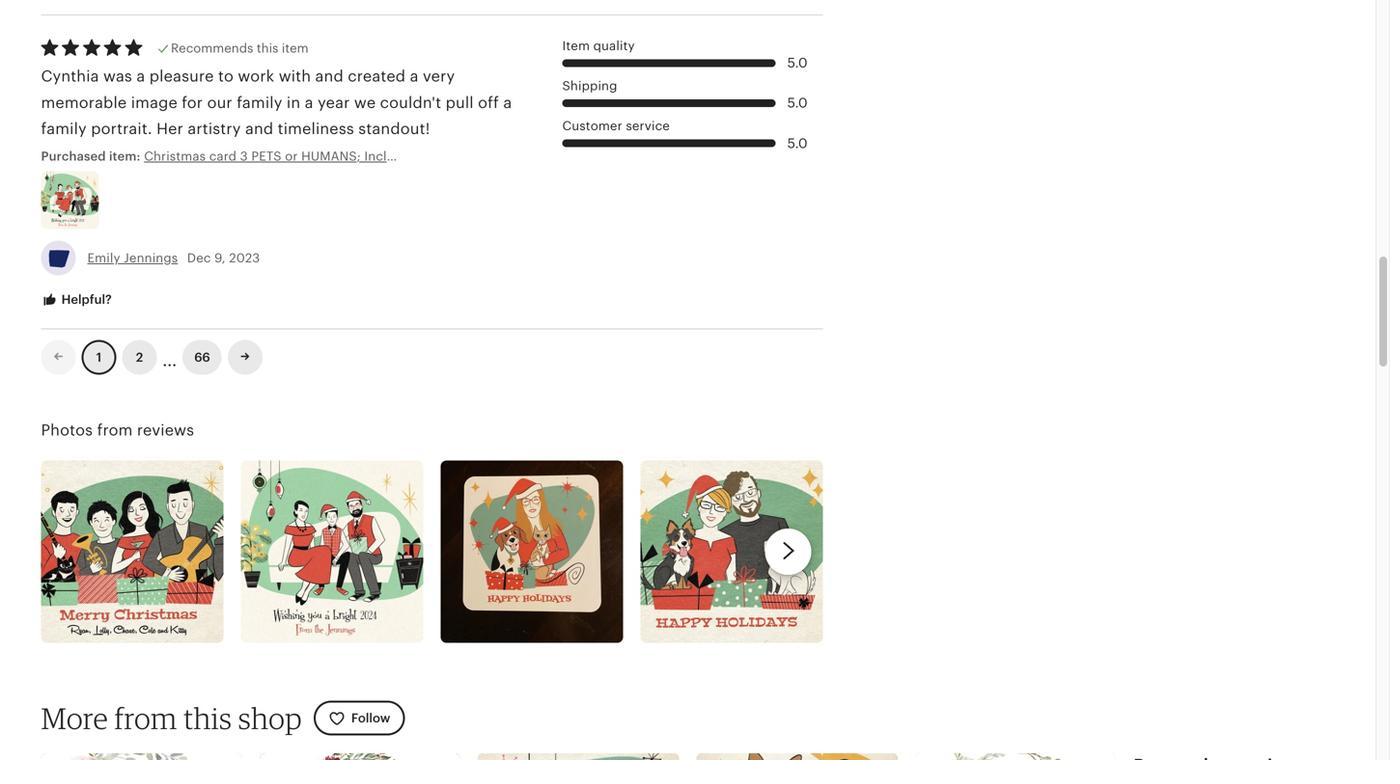 Task type: vqa. For each thing, say whether or not it's contained in the screenshot.
♥ PROCESSING & SHIPPING ♥ ▹Shipping (re-shipment fee) must be purchased for packages returned due to incorrect address to be mailed again. ▹ You will be emailed with shipping confirmation and tracking once your order ships. on the right top of page
no



Task type: describe. For each thing, give the bounding box(es) containing it.
…
[[163, 343, 177, 372]]

item
[[282, 41, 309, 55]]

1 horizontal spatial this
[[257, 41, 278, 55]]

2 humans + 2 pets custom portrait; couple with pets; you and your pets; anniversary gift; newly weds; engagement gift; dog  or cat portrait image
[[41, 754, 242, 761]]

recommends this item
[[171, 41, 309, 55]]

0 vertical spatial and
[[315, 68, 343, 85]]

to
[[218, 68, 234, 85]]

year
[[318, 94, 350, 111]]

image
[[131, 94, 178, 111]]

in
[[287, 94, 300, 111]]

her
[[156, 120, 183, 138]]

2 link
[[122, 340, 157, 375]]

created
[[348, 68, 406, 85]]

timeliness
[[278, 120, 354, 138]]

a left very
[[410, 68, 419, 85]]

pleasure
[[149, 68, 214, 85]]

0 horizontal spatial family
[[41, 120, 87, 138]]

helpful?
[[58, 292, 112, 307]]

emily jennings link
[[87, 251, 178, 265]]

from for reviews
[[97, 422, 133, 439]]

we
[[354, 94, 376, 111]]

emily
[[87, 251, 120, 265]]

off
[[478, 94, 499, 111]]

item:
[[109, 149, 140, 164]]

jennings
[[124, 251, 178, 265]]

memorable
[[41, 94, 127, 111]]

2 humans + 1 pet custom portrait; couple with dog or cat; anniversary gift; dog portrait; cat portrait with owners image
[[915, 754, 1116, 761]]

1 horizontal spatial family
[[237, 94, 282, 111]]

for
[[182, 94, 203, 111]]

reviews
[[137, 422, 194, 439]]

0 horizontal spatial this
[[183, 701, 232, 737]]

artistry
[[188, 120, 241, 138]]

quality
[[593, 38, 635, 53]]

standout!
[[358, 120, 430, 138]]

cynthia
[[41, 68, 99, 85]]

a right was
[[136, 68, 145, 85]]

follow
[[351, 712, 390, 726]]



Task type: locate. For each thing, give the bounding box(es) containing it.
2 humans custom portrait; couple portrait; engagement gift; newly weds; indian marriage; bride and groom; save the date; husband and wife image
[[259, 754, 461, 761]]

from for this
[[114, 701, 177, 737]]

family up purchased
[[41, 120, 87, 138]]

from up 2 humans + 2 pets custom portrait; couple with pets; you and your pets; anniversary gift; newly weds; engagement gift; dog  or cat portrait image
[[114, 701, 177, 737]]

recommends
[[171, 41, 253, 55]]

1 vertical spatial this
[[183, 701, 232, 737]]

was
[[103, 68, 132, 85]]

and up year
[[315, 68, 343, 85]]

item quality
[[562, 38, 635, 53]]

shipping
[[562, 79, 617, 93]]

0 vertical spatial 5.0
[[787, 56, 808, 71]]

emily jennings dec 9, 2023
[[87, 251, 260, 265]]

2 vertical spatial 5.0
[[787, 136, 808, 151]]

with
[[279, 68, 311, 85]]

1 pet or person gift certificate; includes a printable digital file valid for a retro portrait;custom pet cartoon; dog portrait instant gift image
[[478, 754, 679, 761]]

0 vertical spatial from
[[97, 422, 133, 439]]

item
[[562, 38, 590, 53]]

family down work
[[237, 94, 282, 111]]

a right 'in'
[[305, 94, 313, 111]]

cynthia was a pleasure to work with and created a very memorable image for our family in a year we couldn't pull off a family portrait. her artistry and timeliness standout!
[[41, 68, 512, 138]]

5.0
[[787, 56, 808, 71], [787, 96, 808, 111], [787, 136, 808, 151]]

helpful? button
[[27, 282, 126, 318]]

0 horizontal spatial and
[[245, 120, 273, 138]]

1 vertical spatial from
[[114, 701, 177, 737]]

5.0 for quality
[[787, 56, 808, 71]]

our
[[207, 94, 232, 111]]

portrait.
[[91, 120, 152, 138]]

2023
[[229, 251, 260, 265]]

more
[[41, 701, 108, 737]]

very
[[423, 68, 455, 85]]

service
[[626, 119, 670, 133]]

from
[[97, 422, 133, 439], [114, 701, 177, 737]]

66
[[194, 350, 210, 365]]

couldn't
[[380, 94, 441, 111]]

66 link
[[183, 340, 222, 375]]

family
[[237, 94, 282, 111], [41, 120, 87, 138]]

1 vertical spatial family
[[41, 120, 87, 138]]

from right photos
[[97, 422, 133, 439]]

work
[[238, 68, 274, 85]]

purchased
[[41, 149, 106, 164]]

customer service
[[562, 119, 670, 133]]

customer
[[562, 119, 622, 133]]

0 vertical spatial family
[[237, 94, 282, 111]]

shop
[[238, 701, 302, 737]]

1 5.0 from the top
[[787, 56, 808, 71]]

follow button
[[314, 701, 405, 736]]

5.0 for service
[[787, 136, 808, 151]]

this left item
[[257, 41, 278, 55]]

1 pet retro portrait; dog cartoon; midcentury modern illustration; pet portrait; pet memorial; pet loss; dog lover image
[[696, 754, 898, 761]]

pull
[[446, 94, 474, 111]]

dec
[[187, 251, 211, 265]]

photos from reviews
[[41, 422, 194, 439]]

1 link
[[82, 340, 116, 375]]

more from this shop
[[41, 701, 302, 737]]

3 5.0 from the top
[[787, 136, 808, 151]]

this
[[257, 41, 278, 55], [183, 701, 232, 737]]

1 horizontal spatial and
[[315, 68, 343, 85]]

2 5.0 from the top
[[787, 96, 808, 111]]

1 vertical spatial and
[[245, 120, 273, 138]]

a right off
[[503, 94, 512, 111]]

2
[[136, 350, 143, 365]]

purchased item:
[[41, 149, 144, 164]]

a
[[136, 68, 145, 85], [410, 68, 419, 85], [305, 94, 313, 111], [503, 94, 512, 111]]

1
[[96, 350, 102, 365]]

1 vertical spatial 5.0
[[787, 96, 808, 111]]

and right 'artistry'
[[245, 120, 273, 138]]

9,
[[214, 251, 226, 265]]

and
[[315, 68, 343, 85], [245, 120, 273, 138]]

photos
[[41, 422, 93, 439]]

view details of this review photo by emily jennings image
[[41, 171, 99, 229]]

this left shop
[[183, 701, 232, 737]]

0 vertical spatial this
[[257, 41, 278, 55]]



